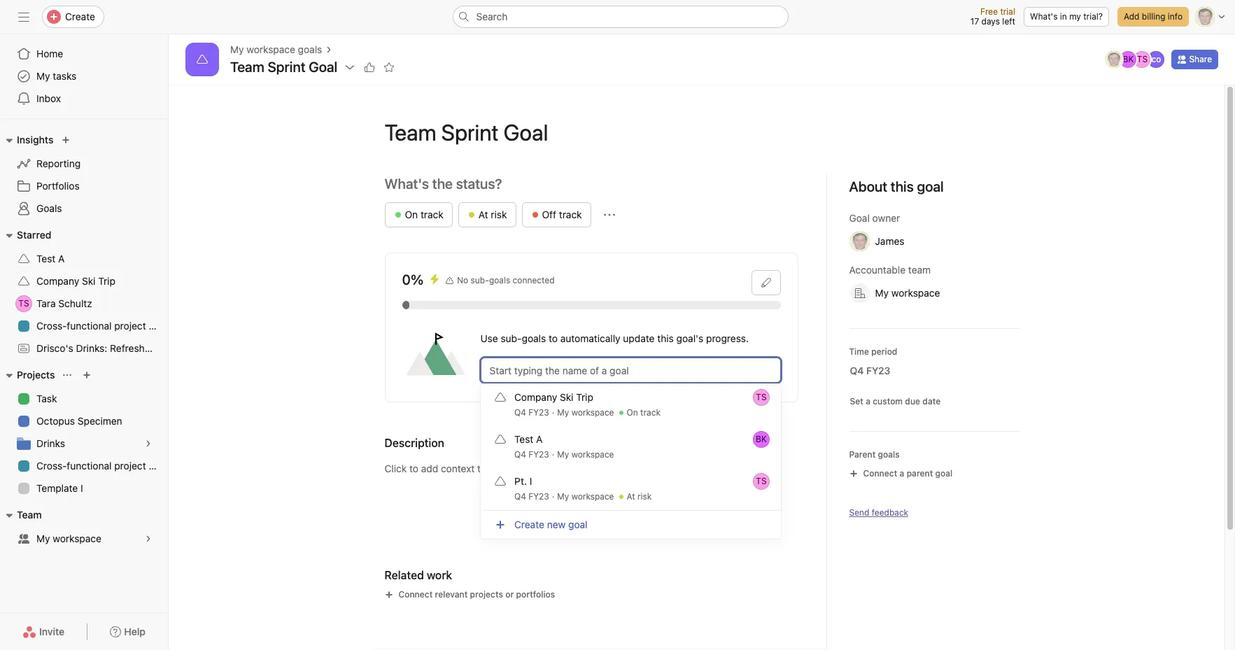 Task type: locate. For each thing, give the bounding box(es) containing it.
2 vertical spatial workspace
[[53, 533, 101, 545]]

cross-functional project plan link up drinks: at left bottom
[[8, 315, 168, 337]]

my tasks
[[36, 70, 77, 82]]

1 vertical spatial workspace
[[892, 287, 941, 299]]

owner
[[873, 212, 901, 224]]

0%
[[402, 272, 424, 288]]

new
[[547, 519, 566, 531]]

reporting
[[36, 158, 81, 169]]

tara schultz
[[36, 298, 92, 309]]

project for i
[[114, 460, 146, 472]]

connect inside button
[[399, 590, 433, 600]]

company ski trip
[[36, 275, 115, 287]]

add
[[1124, 11, 1140, 22]]

portfolios
[[36, 180, 80, 192]]

2 horizontal spatial workspace
[[892, 287, 941, 299]]

1 vertical spatial cross-functional project plan
[[36, 460, 168, 472]]

project for drinks:
[[114, 320, 146, 332]]

template
[[36, 482, 78, 494]]

1 vertical spatial my workspace
[[36, 533, 101, 545]]

a
[[58, 253, 65, 265]]

1 horizontal spatial what's
[[1031, 11, 1058, 22]]

goals
[[298, 43, 322, 55], [489, 275, 511, 286], [522, 333, 546, 344], [878, 449, 900, 460]]

trip
[[98, 275, 115, 287]]

track right off
[[559, 209, 582, 221]]

ts inside "starred" element
[[18, 298, 29, 309]]

ts right bk
[[1138, 54, 1148, 64]]

cross-functional project plan up drinks: at left bottom
[[36, 320, 168, 332]]

create new goal
[[515, 519, 588, 531]]

i
[[81, 482, 83, 494]]

create inside list box
[[515, 519, 545, 531]]

goals for use sub-goals to automatically update this goal's progress.
[[522, 333, 546, 344]]

my inside teams element
[[36, 533, 50, 545]]

0 horizontal spatial workspace
[[53, 533, 101, 545]]

help
[[124, 626, 146, 638]]

create up home link
[[65, 11, 95, 22]]

tasks
[[53, 70, 77, 82]]

ja
[[1110, 54, 1120, 64]]

1 vertical spatial connect
[[399, 590, 433, 600]]

plan inside projects element
[[149, 460, 168, 472]]

in
[[1061, 11, 1068, 22]]

a inside button
[[900, 468, 905, 479]]

search
[[476, 11, 508, 22]]

2 cross-functional project plan link from the top
[[8, 455, 168, 478]]

my workspace inside my workspace link
[[36, 533, 101, 545]]

my
[[230, 43, 244, 55], [36, 70, 50, 82], [876, 287, 889, 299], [36, 533, 50, 545]]

at risk button
[[458, 202, 516, 228]]

0 vertical spatial create
[[65, 11, 95, 22]]

fy23
[[867, 365, 891, 377]]

1 horizontal spatial workspace
[[247, 43, 295, 55]]

1 vertical spatial a
[[900, 468, 905, 479]]

1 horizontal spatial track
[[559, 209, 582, 221]]

1 horizontal spatial team
[[230, 59, 265, 75]]

track for on track
[[421, 209, 444, 221]]

due
[[906, 396, 921, 407]]

1 horizontal spatial a
[[900, 468, 905, 479]]

plan inside "starred" element
[[149, 320, 168, 332]]

my left tasks on the top left of page
[[36, 70, 50, 82]]

1 vertical spatial team
[[17, 509, 42, 521]]

1 vertical spatial sub-
[[501, 333, 522, 344]]

my inside global element
[[36, 70, 50, 82]]

my workspace goals
[[230, 43, 322, 55]]

ski
[[82, 275, 96, 287]]

send feedback link
[[850, 507, 909, 520]]

octopus specimen
[[36, 415, 122, 427]]

my workspace button
[[844, 281, 964, 306]]

cross-functional project plan for drinks:
[[36, 320, 168, 332]]

1 track from the left
[[421, 209, 444, 221]]

goals up sprint goal
[[298, 43, 322, 55]]

cross-functional project plan inside "starred" element
[[36, 320, 168, 332]]

0 horizontal spatial goal
[[569, 519, 588, 531]]

insights button
[[0, 132, 53, 148]]

workspace down template i link
[[53, 533, 101, 545]]

1 cross-functional project plan from the top
[[36, 320, 168, 332]]

what's inside "button"
[[1031, 11, 1058, 22]]

home link
[[8, 43, 160, 65]]

workspace inside dropdown button
[[892, 287, 941, 299]]

1 vertical spatial goal
[[569, 519, 588, 531]]

cross- up the drisco's
[[36, 320, 67, 332]]

1 plan from the top
[[149, 320, 168, 332]]

plan up drisco's drinks: refreshment recommendation
[[149, 320, 168, 332]]

1 horizontal spatial my workspace
[[876, 287, 941, 299]]

1 horizontal spatial goal
[[936, 468, 953, 479]]

my inside dropdown button
[[876, 287, 889, 299]]

ts
[[1138, 54, 1148, 64], [18, 298, 29, 309]]

cross- for drisco's drinks: refreshment recommendation
[[36, 320, 67, 332]]

cross-functional project plan link up the 'i'
[[8, 455, 168, 478]]

functional inside projects element
[[67, 460, 112, 472]]

company ski trip link
[[8, 270, 160, 293]]

0 vertical spatial a
[[866, 396, 871, 407]]

teams element
[[0, 503, 168, 553]]

0 vertical spatial plan
[[149, 320, 168, 332]]

at
[[479, 209, 488, 221]]

workspace inside teams element
[[53, 533, 101, 545]]

cross-functional project plan link for drinks:
[[8, 315, 168, 337]]

1 project from the top
[[114, 320, 146, 332]]

octopus
[[36, 415, 75, 427]]

1 vertical spatial what's
[[385, 176, 429, 192]]

track right on
[[421, 209, 444, 221]]

functional up drinks: at left bottom
[[67, 320, 112, 332]]

0 vertical spatial project
[[114, 320, 146, 332]]

my for the my tasks link
[[36, 70, 50, 82]]

my workspace down 'template i'
[[36, 533, 101, 545]]

insights element
[[0, 127, 168, 223]]

Start typing the name of a goal text field
[[481, 358, 781, 383]]

cross-
[[36, 320, 67, 332], [36, 460, 67, 472]]

what's in my trial?
[[1031, 11, 1103, 22]]

a inside 'button'
[[866, 396, 871, 407]]

drinks:
[[76, 342, 107, 354]]

on track button
[[385, 202, 453, 228]]

1 horizontal spatial connect
[[864, 468, 898, 479]]

0 vertical spatial functional
[[67, 320, 112, 332]]

hide sidebar image
[[18, 11, 29, 22]]

sub- right use
[[501, 333, 522, 344]]

1 cross-functional project plan link from the top
[[8, 315, 168, 337]]

goal
[[936, 468, 953, 479], [569, 519, 588, 531]]

use
[[481, 333, 498, 344]]

track for off track
[[559, 209, 582, 221]]

my down team 'dropdown button'
[[36, 533, 50, 545]]

drisco's drinks: refreshment recommendation
[[36, 342, 249, 354]]

what's up on
[[385, 176, 429, 192]]

2 project from the top
[[114, 460, 146, 472]]

1 horizontal spatial create
[[515, 519, 545, 531]]

team down the my workspace goals link in the top of the page
[[230, 59, 265, 75]]

2 plan from the top
[[149, 460, 168, 472]]

info
[[1168, 11, 1183, 22]]

project
[[114, 320, 146, 332], [114, 460, 146, 472]]

0 vertical spatial what's
[[1031, 11, 1058, 22]]

functional
[[67, 320, 112, 332], [67, 460, 112, 472]]

co
[[1152, 54, 1162, 64]]

0 horizontal spatial what's
[[385, 176, 429, 192]]

my down accountable
[[876, 287, 889, 299]]

see details, my workspace image
[[144, 535, 153, 543]]

0 horizontal spatial connect
[[399, 590, 433, 600]]

search list box
[[453, 6, 789, 28]]

1 horizontal spatial sub-
[[501, 333, 522, 344]]

q4 fy23
[[850, 365, 891, 377]]

0 vertical spatial connect
[[864, 468, 898, 479]]

connect down related work
[[399, 590, 433, 600]]

set a custom due date button
[[847, 395, 945, 409]]

0 vertical spatial cross-functional project plan link
[[8, 315, 168, 337]]

what's left in
[[1031, 11, 1058, 22]]

2 functional from the top
[[67, 460, 112, 472]]

0 horizontal spatial ts
[[18, 298, 29, 309]]

team inside 'dropdown button'
[[17, 509, 42, 521]]

a left parent
[[900, 468, 905, 479]]

workspace down team
[[892, 287, 941, 299]]

starred button
[[0, 227, 51, 244]]

portfolios link
[[8, 175, 160, 197]]

goals left 'connected' at left top
[[489, 275, 511, 286]]

show options, current sort, top image
[[63, 371, 72, 379]]

0 vertical spatial cross-functional project plan
[[36, 320, 168, 332]]

specimen
[[78, 415, 122, 427]]

1 vertical spatial plan
[[149, 460, 168, 472]]

functional down drinks 'link'
[[67, 460, 112, 472]]

functional inside "starred" element
[[67, 320, 112, 332]]

connect inside button
[[864, 468, 898, 479]]

connect down parent goals
[[864, 468, 898, 479]]

at risk
[[479, 209, 507, 221]]

Goal name text field
[[374, 107, 1020, 158]]

goals link
[[8, 197, 160, 220]]

what's
[[1031, 11, 1058, 22], [385, 176, 429, 192]]

0 horizontal spatial a
[[866, 396, 871, 407]]

home
[[36, 48, 63, 60]]

my workspace down team
[[876, 287, 941, 299]]

create inside popup button
[[65, 11, 95, 22]]

2 track from the left
[[559, 209, 582, 221]]

a right set
[[866, 396, 871, 407]]

1 horizontal spatial ts
[[1138, 54, 1148, 64]]

bk
[[1123, 54, 1134, 64]]

time period
[[850, 347, 898, 357]]

0 horizontal spatial create
[[65, 11, 95, 22]]

cross-functional project plan link
[[8, 315, 168, 337], [8, 455, 168, 478]]

0 horizontal spatial track
[[421, 209, 444, 221]]

0 vertical spatial team
[[230, 59, 265, 75]]

team for team sprint goal
[[230, 59, 265, 75]]

cross- down drinks
[[36, 460, 67, 472]]

project down see details, drinks icon
[[114, 460, 146, 472]]

my workspace inside my workspace dropdown button
[[876, 287, 941, 299]]

workspace up team sprint goal in the left of the page
[[247, 43, 295, 55]]

plan
[[149, 320, 168, 332], [149, 460, 168, 472]]

0 vertical spatial sub-
[[471, 275, 489, 286]]

1 vertical spatial create
[[515, 519, 545, 531]]

custom
[[873, 396, 903, 407]]

1 vertical spatial project
[[114, 460, 146, 472]]

cross- inside projects element
[[36, 460, 67, 472]]

0 vertical spatial cross-
[[36, 320, 67, 332]]

goal right parent
[[936, 468, 953, 479]]

free trial 17 days left
[[971, 6, 1016, 27]]

test a link
[[8, 248, 160, 270]]

connect relevant projects or portfolios button
[[378, 585, 562, 605]]

refreshment
[[110, 342, 168, 354]]

0 horizontal spatial my workspace
[[36, 533, 101, 545]]

project inside "starred" element
[[114, 320, 146, 332]]

what's the status?
[[385, 176, 502, 192]]

connect for parent goals
[[864, 468, 898, 479]]

2 cross- from the top
[[36, 460, 67, 472]]

sub-
[[471, 275, 489, 286], [501, 333, 522, 344]]

sub- right the no
[[471, 275, 489, 286]]

create left new in the bottom of the page
[[515, 519, 545, 531]]

cross-functional project plan down drinks 'link'
[[36, 460, 168, 472]]

cross- inside "starred" element
[[36, 320, 67, 332]]

team down template
[[17, 509, 42, 521]]

connect
[[864, 468, 898, 479], [399, 590, 433, 600]]

0 vertical spatial goal
[[936, 468, 953, 479]]

0 horizontal spatial team
[[17, 509, 42, 521]]

1 functional from the top
[[67, 320, 112, 332]]

sprint goal
[[268, 59, 338, 75]]

create for create
[[65, 11, 95, 22]]

1 vertical spatial cross-
[[36, 460, 67, 472]]

2 cross-functional project plan from the top
[[36, 460, 168, 472]]

to
[[549, 333, 558, 344]]

1 vertical spatial functional
[[67, 460, 112, 472]]

cross-functional project plan inside projects element
[[36, 460, 168, 472]]

0 vertical spatial my workspace
[[876, 287, 941, 299]]

create
[[65, 11, 95, 22], [515, 519, 545, 531]]

my workspace goals link
[[230, 42, 322, 57]]

1 cross- from the top
[[36, 320, 67, 332]]

team
[[230, 59, 265, 75], [17, 509, 42, 521]]

0 vertical spatial ts
[[1138, 54, 1148, 64]]

goals left to
[[522, 333, 546, 344]]

0 horizontal spatial sub-
[[471, 275, 489, 286]]

plan down see details, drinks icon
[[149, 460, 168, 472]]

1 vertical spatial cross-functional project plan link
[[8, 455, 168, 478]]

goal right new in the bottom of the page
[[569, 519, 588, 531]]

starred
[[17, 229, 51, 241]]

1 vertical spatial ts
[[18, 298, 29, 309]]

goals for my workspace goals
[[298, 43, 322, 55]]

project up drisco's drinks: refreshment recommendation link
[[114, 320, 146, 332]]

ts left tara
[[18, 298, 29, 309]]

my for my workspace dropdown button
[[876, 287, 889, 299]]



Task type: describe. For each thing, give the bounding box(es) containing it.
create for create new goal
[[515, 519, 545, 531]]

this
[[658, 333, 674, 344]]

sub- for use
[[501, 333, 522, 344]]

this goal
[[891, 179, 944, 195]]

off
[[542, 209, 557, 221]]

drinks link
[[8, 433, 160, 455]]

accountable
[[850, 264, 906, 276]]

global element
[[0, 34, 168, 118]]

task link
[[8, 388, 160, 410]]

workspace for my workspace link
[[53, 533, 101, 545]]

set a custom due date
[[850, 396, 941, 407]]

inbox
[[36, 92, 61, 104]]

plan for octopus specimen
[[149, 460, 168, 472]]

or
[[506, 590, 514, 600]]

what's for what's the status?
[[385, 176, 429, 192]]

the status?
[[433, 176, 502, 192]]

about this goal
[[850, 179, 944, 195]]

a for set
[[866, 396, 871, 407]]

company
[[36, 275, 79, 287]]

description
[[385, 437, 445, 449]]

cross-functional project plan link for i
[[8, 455, 168, 478]]

goal inside button
[[936, 468, 953, 479]]

my for my workspace link
[[36, 533, 50, 545]]

drinks
[[36, 438, 65, 449]]

add to starred image
[[384, 62, 395, 73]]

cross-functional project plan for i
[[36, 460, 168, 472]]

0 vertical spatial workspace
[[247, 43, 295, 55]]

no sub-goals connected
[[457, 275, 555, 286]]

accountable team
[[850, 264, 931, 276]]

date
[[923, 396, 941, 407]]

plan for company ski trip
[[149, 320, 168, 332]]

goals for no sub-goals connected
[[489, 275, 511, 286]]

connect for related work
[[399, 590, 433, 600]]

what's in my trial? button
[[1024, 7, 1110, 27]]

reporting link
[[8, 153, 160, 175]]

starred element
[[0, 223, 249, 363]]

progress.
[[706, 333, 749, 344]]

projects
[[470, 590, 503, 600]]

billing
[[1143, 11, 1166, 22]]

new image
[[62, 136, 70, 144]]

a for connect
[[900, 468, 905, 479]]

related work
[[385, 569, 452, 582]]

goal's
[[677, 333, 704, 344]]

period
[[872, 347, 898, 357]]

test a
[[36, 253, 65, 265]]

tara
[[36, 298, 56, 309]]

add billing info
[[1124, 11, 1183, 22]]

trial?
[[1084, 11, 1103, 22]]

send
[[850, 508, 870, 518]]

connected
[[513, 275, 555, 286]]

0 likes. click to like this task image
[[364, 62, 375, 73]]

task
[[36, 393, 57, 405]]

projects
[[17, 369, 55, 381]]

functional for i
[[67, 460, 112, 472]]

portfolios
[[516, 590, 555, 600]]

see details, drinks image
[[144, 440, 153, 448]]

inbox link
[[8, 88, 160, 110]]

functional for drinks:
[[67, 320, 112, 332]]

17
[[971, 16, 980, 27]]

trial
[[1001, 6, 1016, 17]]

add billing info button
[[1118, 7, 1190, 27]]

new project or portfolio image
[[83, 371, 91, 379]]

send feedback
[[850, 508, 909, 518]]

goal owner
[[850, 212, 901, 224]]

search button
[[453, 6, 789, 28]]

team sprint goal
[[230, 59, 338, 75]]

test
[[36, 253, 55, 265]]

goals up connect a parent goal button
[[878, 449, 900, 460]]

team for team
[[17, 509, 42, 521]]

template i
[[36, 482, 83, 494]]

set
[[850, 396, 864, 407]]

cross- for template i
[[36, 460, 67, 472]]

time
[[850, 347, 870, 357]]

about
[[850, 179, 888, 195]]

projects button
[[0, 367, 55, 384]]

off track button
[[522, 202, 591, 228]]

free
[[981, 6, 998, 17]]

show options image
[[345, 62, 356, 73]]

connect a parent goal button
[[843, 464, 959, 484]]

my tasks link
[[8, 65, 160, 88]]

connect a parent goal
[[864, 468, 953, 479]]

no
[[457, 275, 469, 286]]

update
[[623, 333, 655, 344]]

parent goals
[[850, 449, 900, 460]]

create button
[[42, 6, 104, 28]]

template i link
[[8, 478, 160, 500]]

q4
[[850, 365, 864, 377]]

goal inside list box
[[569, 519, 588, 531]]

my workspace for my workspace link
[[36, 533, 101, 545]]

my workspace for my workspace dropdown button
[[876, 287, 941, 299]]

connect relevant projects or portfolios
[[399, 590, 555, 600]]

what's for what's in my trial?
[[1031, 11, 1058, 22]]

use sub-goals to automatically update this goal's progress.
[[481, 333, 749, 344]]

my up team sprint goal in the left of the page
[[230, 43, 244, 55]]

recommendation
[[170, 342, 249, 354]]

more actions image
[[604, 209, 615, 221]]

share
[[1190, 54, 1213, 64]]

create new goal list box
[[481, 384, 781, 539]]

relevant
[[435, 590, 468, 600]]

sub- for no
[[471, 275, 489, 286]]

workspace for my workspace dropdown button
[[892, 287, 941, 299]]

invite
[[39, 626, 65, 638]]

off track
[[542, 209, 582, 221]]

feedback
[[872, 508, 909, 518]]

projects element
[[0, 363, 168, 503]]

parent
[[907, 468, 934, 479]]



Task type: vqa. For each thing, say whether or not it's contained in the screenshot.
functional inside the the Projects element
yes



